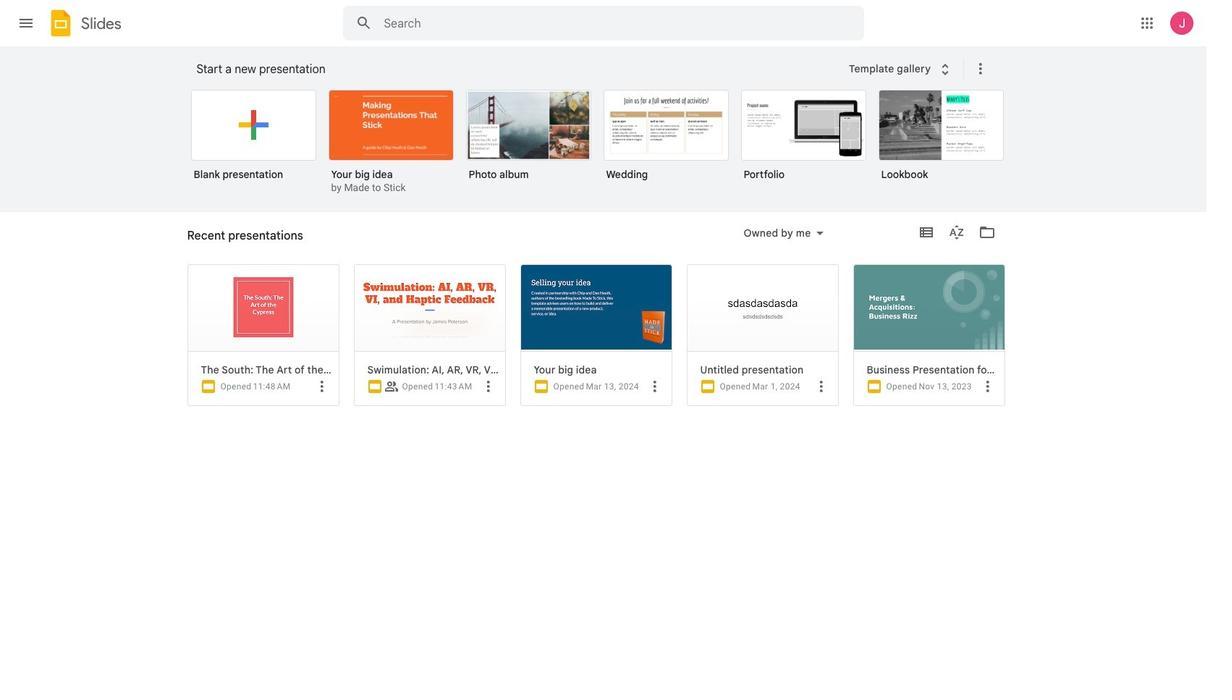 Task type: describe. For each thing, give the bounding box(es) containing it.
more actions. popup button. image for untitled presentation google slides element
[[813, 378, 830, 395]]

last opened by me nov 13, 2023 element
[[919, 382, 973, 392]]

search image
[[349, 9, 378, 38]]

last opened by me mar 1, 2024 element
[[753, 382, 801, 392]]

last opened by me 11:43 am element
[[435, 382, 473, 392]]

sort options image
[[948, 244, 951, 257]]

more actions. image
[[970, 60, 990, 77]]

the south: the art of the cypress google slides element
[[201, 364, 333, 377]]

template gallery image
[[937, 61, 955, 78]]

1 vertical spatial heading
[[187, 212, 303, 259]]

more actions. popup button. image for the south: the art of the cypress google slides element
[[313, 378, 331, 395]]

medium image for your big idea google slides element
[[533, 378, 550, 395]]

last opened by me 11:48 am element
[[253, 382, 291, 392]]

medium image for swimulation: ai, ar, vr, vi, and haptic feedback google slides element
[[366, 378, 384, 395]]

your big idea google slides element
[[534, 364, 666, 377]]

0 vertical spatial heading
[[197, 46, 840, 93]]



Task type: vqa. For each thing, say whether or not it's contained in the screenshot.
LIVE POINTER SETTINGS icon
no



Task type: locate. For each thing, give the bounding box(es) containing it.
main menu image
[[17, 14, 35, 32]]

0 horizontal spatial medium image
[[533, 378, 550, 395]]

None search field
[[343, 6, 864, 41]]

1 more actions. popup button. image from the left
[[313, 378, 331, 395]]

medium image right more actions. popup button. image on the right bottom of page
[[699, 378, 717, 395]]

medium image for the south: the art of the cypress google slides element
[[200, 378, 217, 395]]

more actions. popup button. image right last opened by me nov 13, 2023 element
[[980, 378, 997, 395]]

2 more actions. popup button. image from the left
[[480, 378, 497, 395]]

untitled presentation google slides element
[[701, 364, 833, 377]]

medium image down the south: the art of the cypress google slides element
[[200, 378, 217, 395]]

medium image down your big idea google slides element
[[533, 378, 550, 395]]

medium image for "business presentation for serious business google slides" element
[[866, 378, 883, 395]]

more actions. popup button. image
[[646, 378, 664, 395]]

0 horizontal spatial medium image
[[200, 378, 217, 395]]

more actions. popup button. image right last opened by me 11:43 am 'element'
[[480, 378, 497, 395]]

2 medium image from the left
[[366, 378, 384, 395]]

list box
[[191, 87, 1024, 213], [187, 107, 1020, 697]]

option
[[191, 90, 316, 191], [328, 90, 454, 196], [466, 90, 591, 191], [604, 90, 729, 191], [741, 90, 867, 191], [879, 90, 1004, 191], [338, 107, 506, 697], [187, 264, 339, 406], [520, 264, 672, 406], [687, 264, 839, 406], [854, 264, 1006, 406]]

medium image for untitled presentation google slides element
[[699, 378, 717, 395]]

4 more actions. popup button. image from the left
[[980, 378, 997, 395]]

1 horizontal spatial medium image
[[699, 378, 717, 395]]

3 medium image from the left
[[866, 378, 883, 395]]

more actions. popup button. image right last opened by me mar 1, 2024 element
[[813, 378, 830, 395]]

last opened by me mar 13, 2024 element
[[586, 382, 639, 392]]

1 horizontal spatial medium image
[[366, 378, 384, 395]]

1 medium image from the left
[[200, 378, 217, 395]]

2 horizontal spatial medium image
[[866, 378, 883, 395]]

list view image
[[918, 224, 935, 241]]

Search bar text field
[[384, 17, 828, 31]]

2 medium image from the left
[[699, 378, 717, 395]]

medium image
[[533, 378, 550, 395], [699, 378, 717, 395]]

medium image down swimulation: ai, ar, vr, vi, and haptic feedback google slides element
[[366, 378, 384, 395]]

heading
[[197, 46, 840, 93], [187, 212, 303, 259]]

more actions. popup button. image right 'last opened by me 11:48 am' "element"
[[313, 378, 331, 395]]

swimulation: ai, ar, vr, vi, and haptic feedback google slides element
[[368, 364, 499, 377]]

1 medium image from the left
[[533, 378, 550, 395]]

more actions. popup button. image
[[313, 378, 331, 395], [480, 378, 497, 395], [813, 378, 830, 395], [980, 378, 997, 395]]

more actions. popup button. image for swimulation: ai, ar, vr, vi, and haptic feedback google slides element
[[480, 378, 497, 395]]

more actions. popup button. image for "business presentation for serious business google slides" element
[[980, 378, 997, 395]]

business presentation for serious business google slides element
[[867, 364, 999, 377]]

medium image
[[200, 378, 217, 395], [366, 378, 384, 395], [866, 378, 883, 395]]

medium image down "business presentation for serious business google slides" element
[[866, 378, 883, 395]]

3 more actions. popup button. image from the left
[[813, 378, 830, 395]]



